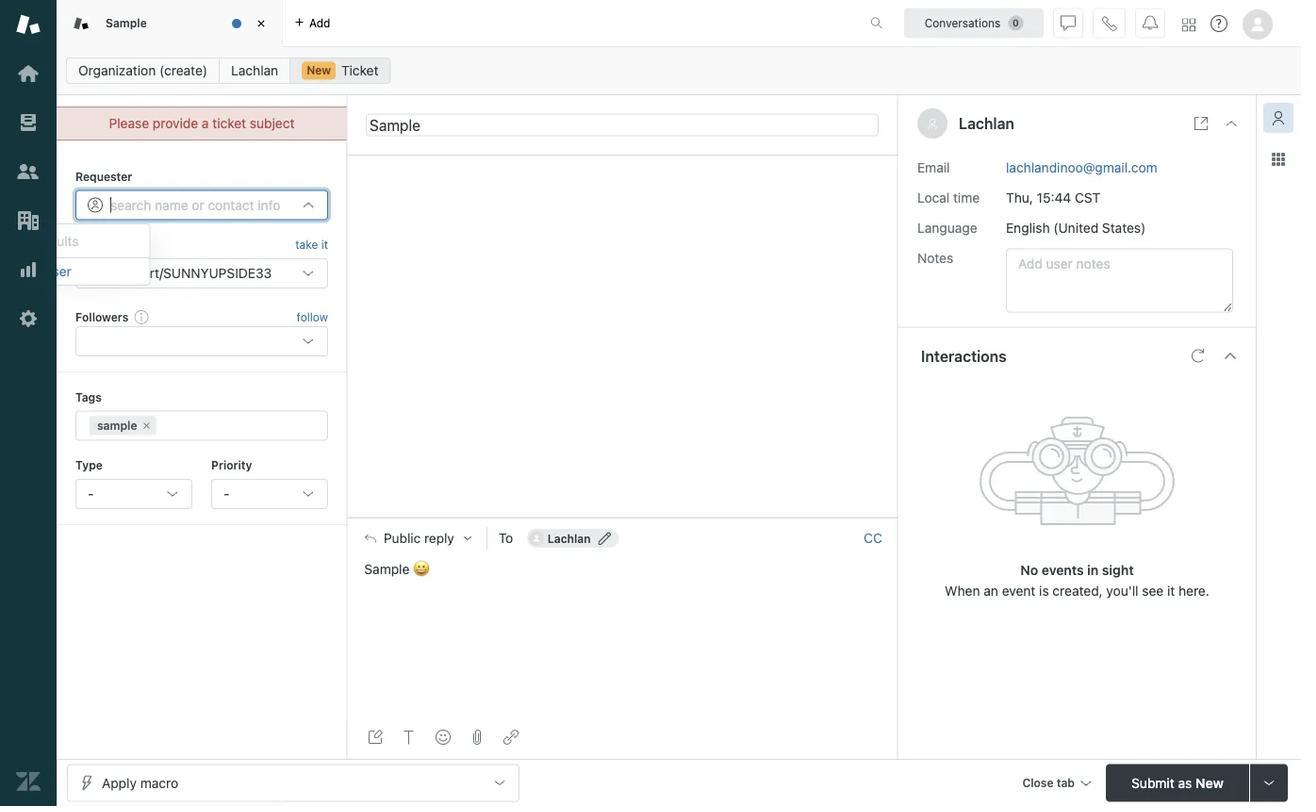 Task type: describe. For each thing, give the bounding box(es) containing it.
public reply
[[384, 530, 454, 546]]

apply
[[102, 775, 137, 791]]

local
[[917, 190, 950, 205]]

sample tab
[[57, 0, 283, 47]]

main element
[[0, 0, 57, 806]]

conversations
[[925, 17, 1001, 30]]

requester element
[[75, 190, 328, 220]]

subject
[[250, 116, 295, 131]]

organization
[[78, 63, 156, 78]]

user
[[45, 264, 71, 279]]

lachlandinoo@gmail.com
[[1006, 159, 1158, 175]]

public
[[384, 530, 421, 546]]

tabs tab list
[[57, 0, 851, 47]]

sunnyupside33
[[163, 265, 272, 281]]

provide
[[153, 116, 198, 131]]

add
[[309, 17, 330, 30]]

zendesk products image
[[1182, 18, 1196, 32]]

1 horizontal spatial new
[[1196, 775, 1224, 791]]

submit as new
[[1132, 775, 1224, 791]]

notes
[[917, 250, 953, 265]]

ticket
[[341, 63, 379, 78]]

organization (create) button
[[66, 58, 220, 84]]

get help image
[[1211, 15, 1228, 32]]

displays possible ticket submission types image
[[1262, 776, 1277, 791]]

close tab button
[[1014, 764, 1098, 805]]

take it
[[295, 238, 328, 251]]

support / sunnyupside33
[[110, 265, 272, 281]]

close tab
[[1022, 776, 1075, 790]]

priority
[[211, 459, 252, 472]]

zendesk image
[[16, 769, 41, 794]]

get started image
[[16, 61, 41, 86]]

created,
[[1053, 583, 1103, 598]]

edit user image
[[598, 532, 612, 545]]

zendesk support image
[[16, 12, 41, 37]]

sample
[[97, 419, 137, 432]]

sample 😀️
[[364, 561, 426, 577]]

public reply button
[[348, 519, 486, 558]]

english (united states)
[[1006, 220, 1146, 235]]

a
[[202, 116, 209, 131]]

format text image
[[402, 730, 417, 745]]

views image
[[16, 110, 41, 135]]

(create)
[[159, 63, 208, 78]]

it inside no events in sight when an event is created, you'll see it here.
[[1167, 583, 1175, 598]]

states)
[[1102, 220, 1146, 235]]

followers element
[[75, 326, 328, 357]]

tags
[[75, 391, 102, 404]]

sample for sample 😀️
[[364, 561, 410, 577]]

requester list box
[[0, 223, 150, 286]]

submit
[[1132, 775, 1175, 791]]

customer context image
[[1271, 110, 1286, 125]]

add attachment image
[[470, 730, 485, 745]]

in
[[1087, 562, 1099, 578]]

button displays agent's chat status as invisible. image
[[1061, 16, 1076, 31]]

local time
[[917, 190, 980, 205]]

secondary element
[[57, 52, 1301, 90]]

add user
[[17, 264, 71, 279]]

customers image
[[16, 159, 41, 184]]

add button
[[283, 0, 342, 46]]

Add user notes text field
[[1006, 249, 1233, 313]]

lachlan inside secondary element
[[231, 63, 278, 78]]

support
[[110, 265, 159, 281]]

notifications image
[[1143, 16, 1158, 31]]

you'll
[[1106, 583, 1139, 598]]

when
[[945, 583, 980, 598]]

see
[[1142, 583, 1164, 598]]

Public reply composer text field
[[356, 558, 889, 598]]

1 horizontal spatial lachlan
[[548, 532, 591, 545]]

Requester field
[[110, 196, 293, 213]]

organization (create)
[[78, 63, 208, 78]]

thu,
[[1006, 190, 1033, 205]]

- for type
[[88, 486, 94, 502]]

minimize composer image
[[615, 510, 630, 525]]

(united
[[1054, 220, 1099, 235]]

lachlan link
[[219, 58, 291, 84]]

as
[[1178, 775, 1192, 791]]

language
[[917, 220, 977, 235]]

draft mode image
[[368, 730, 383, 745]]



Task type: vqa. For each thing, say whether or not it's contained in the screenshot.
no events in sight when an event is created, you'll see it here.
yes



Task type: locate. For each thing, give the bounding box(es) containing it.
it inside button
[[321, 238, 328, 251]]

events
[[1042, 562, 1084, 578]]

requester
[[75, 170, 132, 183]]

0 vertical spatial new
[[307, 64, 331, 77]]

add link (cmd k) image
[[504, 730, 519, 745]]

interactions
[[921, 347, 1007, 365]]

no
[[17, 233, 34, 249], [1021, 562, 1038, 578]]

/
[[159, 265, 163, 281]]

- button for priority
[[211, 479, 328, 509]]

new
[[307, 64, 331, 77], [1196, 775, 1224, 791]]

2 horizontal spatial lachlan
[[959, 115, 1014, 132]]

0 horizontal spatial sample
[[106, 16, 147, 30]]

cc
[[864, 530, 882, 546]]

close image up lachlan link
[[252, 14, 271, 33]]

sample left 😀️
[[364, 561, 410, 577]]

0 horizontal spatial new
[[307, 64, 331, 77]]

- button down type
[[75, 479, 192, 509]]

new right as
[[1196, 775, 1224, 791]]

english
[[1006, 220, 1050, 235]]

reporting image
[[16, 257, 41, 282]]

2 - button from the left
[[211, 479, 328, 509]]

0 horizontal spatial it
[[321, 238, 328, 251]]

ticket
[[212, 116, 246, 131]]

close
[[1022, 776, 1054, 790]]

no down organizations icon
[[17, 233, 34, 249]]

sample inside tab
[[106, 16, 147, 30]]

- down type
[[88, 486, 94, 502]]

no inside requester list box
[[17, 233, 34, 249]]

results
[[38, 233, 79, 249]]

it
[[321, 238, 328, 251], [1167, 583, 1175, 598]]

1 vertical spatial close image
[[1224, 116, 1239, 131]]

tab
[[1057, 776, 1075, 790]]

email
[[917, 159, 950, 175]]

0 horizontal spatial - button
[[75, 479, 192, 509]]

close image right view more details "image"
[[1224, 116, 1239, 131]]

reply
[[424, 530, 454, 546]]

1 vertical spatial it
[[1167, 583, 1175, 598]]

an
[[984, 583, 998, 598]]

add
[[17, 264, 41, 279]]

0 vertical spatial no
[[17, 233, 34, 249]]

1 vertical spatial no
[[1021, 562, 1038, 578]]

macro
[[140, 775, 178, 791]]

1 vertical spatial lachlan
[[959, 115, 1014, 132]]

0 vertical spatial lachlan
[[231, 63, 278, 78]]

0 horizontal spatial no
[[17, 233, 34, 249]]

no for events
[[1021, 562, 1038, 578]]

1 horizontal spatial - button
[[211, 479, 328, 509]]

info on adding followers image
[[134, 309, 149, 324]]

conversations button
[[904, 8, 1044, 38]]

cc button
[[864, 530, 883, 547]]

0 vertical spatial it
[[321, 238, 328, 251]]

lachlandinoo@gmail.com image
[[529, 531, 544, 546]]

apply macro
[[102, 775, 178, 791]]

- button down priority
[[211, 479, 328, 509]]

thu, 15:44 cst
[[1006, 190, 1101, 205]]

sample up organization at left
[[106, 16, 147, 30]]

event
[[1002, 583, 1036, 598]]

to
[[499, 530, 513, 546]]

sample for sample
[[106, 16, 147, 30]]

-
[[88, 486, 94, 502], [223, 486, 230, 502]]

no up event
[[1021, 562, 1038, 578]]

- button
[[75, 479, 192, 509], [211, 479, 328, 509]]

lachlan
[[231, 63, 278, 78], [959, 115, 1014, 132], [548, 532, 591, 545]]

1 horizontal spatial -
[[223, 486, 230, 502]]

no events in sight when an event is created, you'll see it here.
[[945, 562, 1210, 598]]

Subject field
[[366, 114, 879, 136]]

😀️
[[413, 561, 426, 577]]

follow
[[297, 310, 328, 323]]

here.
[[1179, 583, 1210, 598]]

1 - from the left
[[88, 486, 94, 502]]

0 horizontal spatial lachlan
[[231, 63, 278, 78]]

no inside no events in sight when an event is created, you'll see it here.
[[1021, 562, 1038, 578]]

lachlan up 'time' in the top right of the page
[[959, 115, 1014, 132]]

1 - button from the left
[[75, 479, 192, 509]]

insert emojis image
[[436, 730, 451, 745]]

new left ticket
[[307, 64, 331, 77]]

sight
[[1102, 562, 1134, 578]]

remove image
[[141, 420, 152, 431]]

close image inside the sample tab
[[252, 14, 271, 33]]

add user option
[[0, 257, 150, 286]]

- for priority
[[223, 486, 230, 502]]

user image
[[927, 118, 938, 129], [929, 119, 936, 129]]

please provide a ticket subject
[[109, 116, 295, 131]]

15:44
[[1037, 190, 1071, 205]]

1 vertical spatial sample
[[364, 561, 410, 577]]

apps image
[[1271, 152, 1286, 167]]

1 vertical spatial new
[[1196, 775, 1224, 791]]

no results
[[17, 233, 79, 249]]

0 vertical spatial close image
[[252, 14, 271, 33]]

time
[[953, 190, 980, 205]]

sample
[[106, 16, 147, 30], [364, 561, 410, 577]]

organizations image
[[16, 208, 41, 233]]

lachlan up subject
[[231, 63, 278, 78]]

close image
[[252, 14, 271, 33], [1224, 116, 1239, 131]]

admin image
[[16, 306, 41, 331]]

follow button
[[297, 308, 328, 325]]

- button for type
[[75, 479, 192, 509]]

1 horizontal spatial close image
[[1224, 116, 1239, 131]]

new inside secondary element
[[307, 64, 331, 77]]

followers
[[75, 310, 128, 323]]

0 horizontal spatial close image
[[252, 14, 271, 33]]

lachlan right "lachlandinoo@gmail.com" "icon"
[[548, 532, 591, 545]]

2 vertical spatial lachlan
[[548, 532, 591, 545]]

take it button
[[295, 235, 328, 254]]

take
[[295, 238, 318, 251]]

it right see
[[1167, 583, 1175, 598]]

no for results
[[17, 233, 34, 249]]

sample inside text field
[[364, 561, 410, 577]]

1 horizontal spatial sample
[[364, 561, 410, 577]]

- down priority
[[223, 486, 230, 502]]

0 horizontal spatial -
[[88, 486, 94, 502]]

2 - from the left
[[223, 486, 230, 502]]

view more details image
[[1194, 116, 1209, 131]]

is
[[1039, 583, 1049, 598]]

please
[[109, 116, 149, 131]]

0 vertical spatial sample
[[106, 16, 147, 30]]

cst
[[1075, 190, 1101, 205]]

it right the take
[[321, 238, 328, 251]]

1 horizontal spatial it
[[1167, 583, 1175, 598]]

1 horizontal spatial no
[[1021, 562, 1038, 578]]

type
[[75, 459, 103, 472]]



